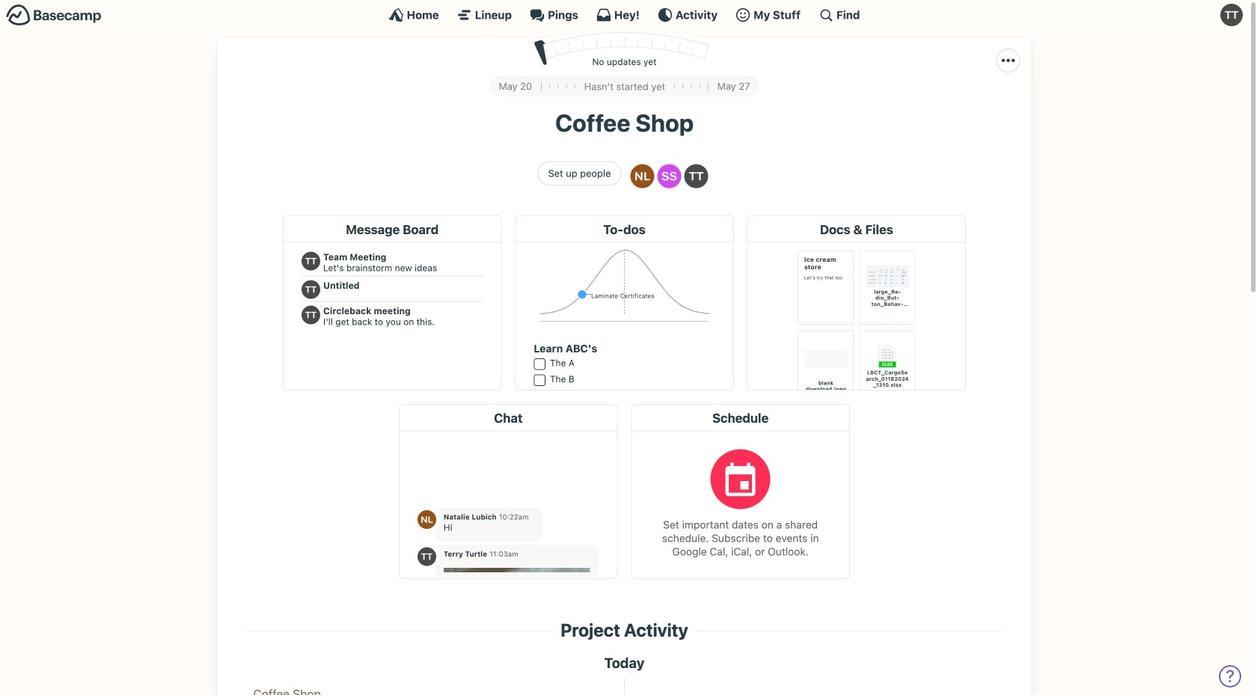 Task type: vqa. For each thing, say whether or not it's contained in the screenshot.
the rightmost Terry Turtle image
yes



Task type: describe. For each thing, give the bounding box(es) containing it.
switch accounts image
[[6, 4, 102, 27]]

terry turtle image
[[685, 164, 708, 188]]

keyboard shortcut: ⌘ + / image
[[819, 7, 834, 22]]

terry turtle image
[[1221, 4, 1243, 26]]



Task type: locate. For each thing, give the bounding box(es) containing it.
sarah silvers image
[[658, 164, 682, 188]]

main element
[[0, 0, 1249, 29]]

natalie lubich image
[[631, 164, 655, 188]]

people on this project element
[[628, 161, 711, 200]]



